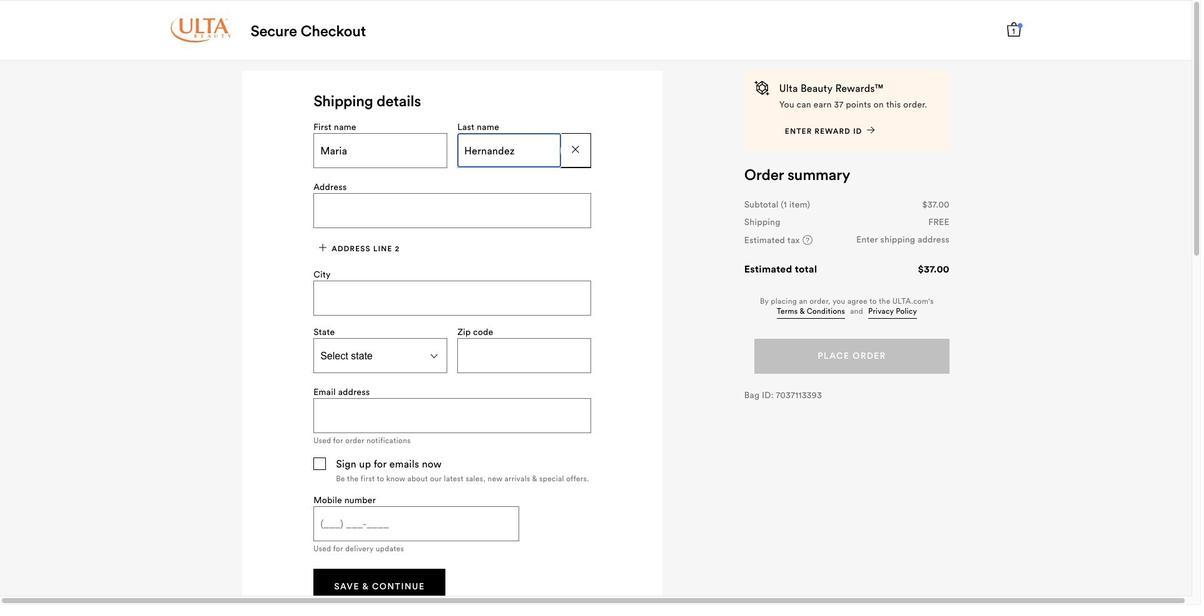 Task type: locate. For each thing, give the bounding box(es) containing it.
withiconright image
[[868, 126, 875, 134]]

City text field
[[314, 282, 591, 315]]

First name text field
[[314, 134, 447, 168]]

Mobile number telephone field
[[314, 508, 519, 541]]

Last name text field
[[458, 134, 561, 167]]

withicon image
[[319, 244, 327, 252]]



Task type: describe. For each thing, give the bounding box(es) containing it.
Address text field
[[314, 194, 591, 228]]

Zip code telephone field
[[458, 339, 591, 373]]

click to learn how tax is calculated image
[[803, 235, 813, 245]]

clear image
[[572, 146, 580, 153]]

Email address field
[[314, 400, 591, 433]]



Task type: vqa. For each thing, say whether or not it's contained in the screenshot.
withIconRight
yes



